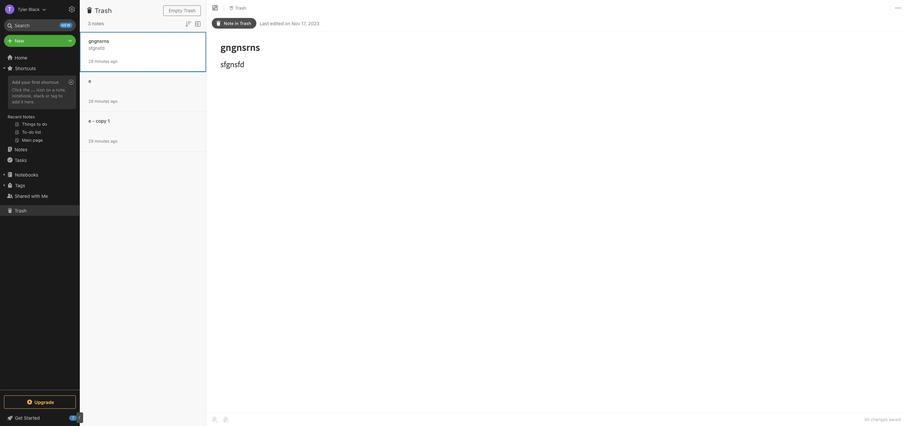 Task type: vqa. For each thing, say whether or not it's contained in the screenshot.
e to the top
yes



Task type: locate. For each thing, give the bounding box(es) containing it.
note in trash
[[224, 21, 251, 26]]

trash inside button
[[235, 5, 246, 11]]

3 minutes from the top
[[95, 139, 110, 144]]

click
[[12, 87, 22, 92]]

ago
[[111, 59, 118, 64], [111, 99, 118, 104], [111, 139, 118, 144]]

2 vertical spatial ago
[[111, 139, 118, 144]]

get
[[15, 415, 23, 421]]

here.
[[25, 99, 35, 104]]

gngnsrns sfgnsfd
[[89, 38, 109, 51]]

trash up "sort options" field
[[184, 8, 196, 13]]

add your first shortcut
[[12, 80, 59, 85]]

28
[[89, 59, 93, 64], [89, 99, 93, 104]]

28 minutes ago up the copy
[[89, 99, 118, 104]]

3 notes
[[88, 21, 104, 26]]

black
[[29, 6, 40, 12]]

a
[[52, 87, 55, 92]]

on left nov
[[285, 20, 291, 26]]

2 vertical spatial minutes
[[95, 139, 110, 144]]

more actions image
[[895, 4, 903, 12]]

notes
[[23, 114, 35, 119], [15, 147, 27, 152]]

29
[[89, 139, 93, 144]]

get started
[[15, 415, 40, 421]]

or
[[45, 93, 50, 98]]

recent notes
[[8, 114, 35, 119]]

1 28 from the top
[[89, 59, 93, 64]]

on
[[285, 20, 291, 26], [46, 87, 51, 92]]

e for e - copy 1
[[89, 118, 91, 124]]

icon on a note, notebook, stack or tag to add it here.
[[12, 87, 66, 104]]

28 for gngnsrns
[[89, 59, 93, 64]]

shared with me link
[[0, 191, 80, 201]]

1 e from the top
[[89, 78, 91, 84]]

ago for e - copy 1
[[111, 139, 118, 144]]

group
[[0, 74, 80, 147]]

2 minutes from the top
[[95, 99, 110, 104]]

gngnsrns
[[89, 38, 109, 44]]

1 vertical spatial on
[[46, 87, 51, 92]]

e - copy 1
[[89, 118, 110, 124]]

home
[[15, 55, 27, 60]]

minutes right 29
[[95, 139, 110, 144]]

add
[[12, 80, 20, 85]]

note,
[[56, 87, 66, 92]]

group containing add your first shortcut
[[0, 74, 80, 147]]

0 vertical spatial 28
[[89, 59, 93, 64]]

click to collapse image
[[77, 414, 82, 422]]

with
[[31, 193, 40, 199]]

first
[[32, 80, 40, 85]]

0 vertical spatial ago
[[111, 59, 118, 64]]

28 minutes ago
[[89, 59, 118, 64], [89, 99, 118, 104]]

last
[[260, 20, 269, 26]]

copy
[[96, 118, 106, 124]]

0 vertical spatial notes
[[23, 114, 35, 119]]

new search field
[[9, 19, 73, 31]]

1 vertical spatial 28 minutes ago
[[89, 99, 118, 104]]

minutes down the sfgnsfd
[[95, 59, 110, 64]]

trash right in at the top left
[[240, 21, 251, 26]]

0 vertical spatial on
[[285, 20, 291, 26]]

all changes saved
[[865, 417, 901, 422]]

tag
[[51, 93, 57, 98]]

0 vertical spatial e
[[89, 78, 91, 84]]

minutes
[[95, 59, 110, 64], [95, 99, 110, 104], [95, 139, 110, 144]]

trash inside button
[[184, 8, 196, 13]]

trash
[[235, 5, 246, 11], [95, 7, 112, 14], [184, 8, 196, 13], [240, 21, 251, 26], [15, 208, 27, 213]]

it
[[21, 99, 23, 104]]

2 ago from the top
[[111, 99, 118, 104]]

to
[[59, 93, 63, 98]]

expand tags image
[[2, 183, 7, 188]]

note window element
[[207, 0, 907, 426]]

e
[[89, 78, 91, 84], [89, 118, 91, 124]]

me
[[41, 193, 48, 199]]

1
[[108, 118, 110, 124]]

recent
[[8, 114, 22, 119]]

1 vertical spatial notes
[[15, 147, 27, 152]]

notes right recent on the left top of the page
[[23, 114, 35, 119]]

on left a
[[46, 87, 51, 92]]

28 down the sfgnsfd
[[89, 59, 93, 64]]

2 28 minutes ago from the top
[[89, 99, 118, 104]]

click the ...
[[12, 87, 35, 92]]

add
[[12, 99, 20, 104]]

all
[[865, 417, 870, 422]]

17,
[[302, 20, 307, 26]]

0 vertical spatial minutes
[[95, 59, 110, 64]]

1 vertical spatial 28
[[89, 99, 93, 104]]

1 28 minutes ago from the top
[[89, 59, 118, 64]]

nov
[[292, 20, 300, 26]]

ago for e
[[111, 99, 118, 104]]

shared with me
[[15, 193, 48, 199]]

0 horizontal spatial on
[[46, 87, 51, 92]]

28 minutes ago down the sfgnsfd
[[89, 59, 118, 64]]

28 up -
[[89, 99, 93, 104]]

2 e from the top
[[89, 118, 91, 124]]

2 28 from the top
[[89, 99, 93, 104]]

trash up note in trash
[[235, 5, 246, 11]]

1 vertical spatial ago
[[111, 99, 118, 104]]

0 vertical spatial 28 minutes ago
[[89, 59, 118, 64]]

tyler black
[[18, 6, 40, 12]]

Note Editor text field
[[207, 32, 907, 413]]

1 horizontal spatial on
[[285, 20, 291, 26]]

1 vertical spatial minutes
[[95, 99, 110, 104]]

upgrade
[[34, 399, 54, 405]]

tree
[[0, 52, 80, 390]]

1 vertical spatial e
[[89, 118, 91, 124]]

3 ago from the top
[[111, 139, 118, 144]]

expand note image
[[211, 4, 219, 12]]

notes up tasks
[[15, 147, 27, 152]]

shared
[[15, 193, 30, 199]]

minutes up the copy
[[95, 99, 110, 104]]



Task type: describe. For each thing, give the bounding box(es) containing it.
trash down the shared
[[15, 208, 27, 213]]

notes link
[[0, 144, 80, 155]]

the
[[23, 87, 30, 92]]

tasks button
[[0, 155, 80, 165]]

edited
[[270, 20, 284, 26]]

e for e
[[89, 78, 91, 84]]

minutes for e
[[95, 99, 110, 104]]

saved
[[890, 417, 901, 422]]

note list element
[[80, 0, 207, 426]]

empty trash
[[169, 8, 196, 13]]

empty
[[169, 8, 183, 13]]

tasks
[[15, 157, 27, 163]]

2023
[[308, 20, 320, 26]]

new
[[15, 38, 24, 44]]

Help and Learning task checklist field
[[0, 413, 80, 424]]

...
[[31, 87, 35, 92]]

stack
[[33, 93, 44, 98]]

More actions field
[[895, 3, 903, 13]]

note
[[224, 21, 234, 26]]

changes
[[871, 417, 888, 422]]

in
[[235, 21, 239, 26]]

Account field
[[0, 3, 46, 16]]

last edited on nov 17, 2023
[[260, 20, 320, 26]]

notebooks link
[[0, 169, 80, 180]]

29 minutes ago
[[89, 139, 118, 144]]

on inside icon on a note, notebook, stack or tag to add it here.
[[46, 87, 51, 92]]

Sort options field
[[184, 19, 192, 28]]

shortcuts button
[[0, 63, 80, 74]]

tyler
[[18, 6, 28, 12]]

Search text field
[[9, 19, 71, 31]]

notes
[[92, 21, 104, 26]]

notebook,
[[12, 93, 32, 98]]

28 minutes ago for e
[[89, 99, 118, 104]]

your
[[21, 80, 31, 85]]

trash button
[[227, 3, 249, 13]]

sfgnsfd
[[89, 45, 105, 51]]

View options field
[[192, 19, 202, 28]]

notebooks
[[15, 172, 38, 178]]

settings image
[[68, 5, 76, 13]]

3
[[88, 21, 91, 26]]

empty trash button
[[164, 5, 201, 16]]

shortcuts
[[15, 65, 36, 71]]

home link
[[0, 52, 80, 63]]

new button
[[4, 35, 76, 47]]

7
[[72, 416, 74, 420]]

add tag image
[[222, 416, 230, 424]]

-
[[92, 118, 95, 124]]

tree containing home
[[0, 52, 80, 390]]

28 for e
[[89, 99, 93, 104]]

shortcut
[[41, 80, 59, 85]]

minutes for e - copy 1
[[95, 139, 110, 144]]

new
[[61, 23, 71, 27]]

1 ago from the top
[[111, 59, 118, 64]]

on inside the "note window" element
[[285, 20, 291, 26]]

expand notebooks image
[[2, 172, 7, 177]]

icon
[[36, 87, 45, 92]]

1 minutes from the top
[[95, 59, 110, 64]]

trash up notes
[[95, 7, 112, 14]]

upgrade button
[[4, 396, 76, 409]]

trash link
[[0, 205, 80, 216]]

started
[[24, 415, 40, 421]]

tags
[[15, 183, 25, 188]]

28 minutes ago for gngnsrns
[[89, 59, 118, 64]]

tags button
[[0, 180, 80, 191]]

add a reminder image
[[211, 416, 219, 424]]



